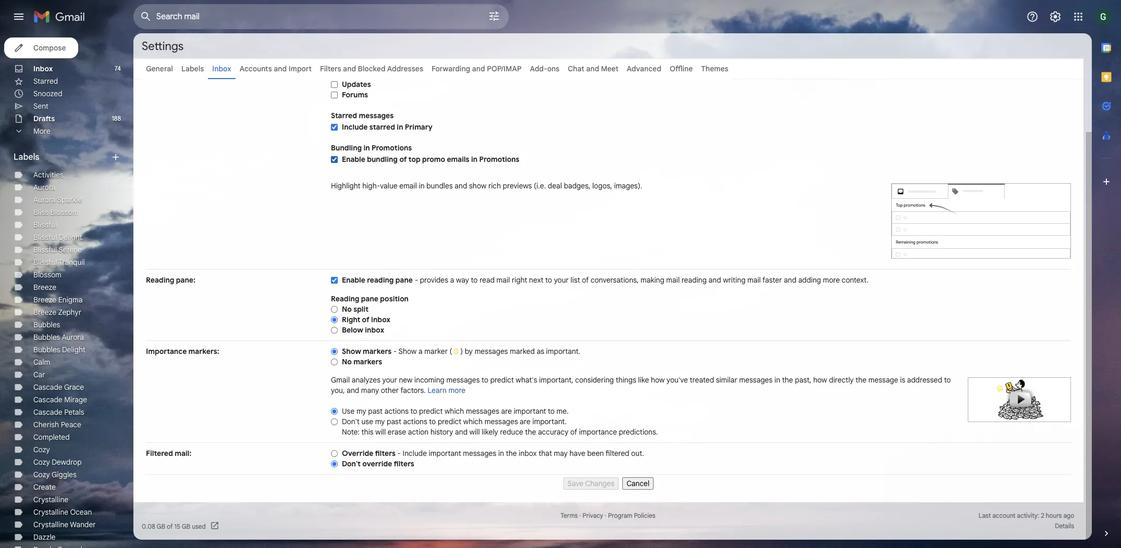 Task type: describe. For each thing, give the bounding box(es) containing it.
1 · from the left
[[579, 512, 581, 520]]

1 crystalline from the top
[[33, 496, 68, 505]]

top
[[409, 155, 420, 164]]

0 vertical spatial past
[[368, 407, 383, 416]]

pop/imap
[[487, 64, 522, 73]]

bubbles delight link
[[33, 346, 85, 355]]

sent link
[[33, 102, 48, 111]]

advanced search options image
[[484, 6, 504, 27]]

0 vertical spatial important
[[514, 407, 546, 416]]

calm link
[[33, 358, 50, 367]]

2 reading from the left
[[682, 276, 707, 285]]

bundling
[[367, 155, 398, 164]]

don't for don't override filters
[[342, 460, 361, 469]]

crystalline wander
[[33, 521, 96, 530]]

of up below inbox
[[362, 315, 369, 325]]

cherish peace link
[[33, 421, 81, 430]]

right
[[512, 276, 527, 285]]

privacy link
[[583, 512, 603, 520]]

breeze for breeze link
[[33, 283, 56, 292]]

to down "factors." in the left of the page
[[410, 407, 417, 416]]

badges,
[[564, 181, 590, 191]]

2 how from the left
[[813, 376, 827, 385]]

pane:
[[176, 276, 195, 285]]

in up the bundling
[[364, 143, 370, 153]]

logos,
[[592, 181, 612, 191]]

cascade grace
[[33, 383, 84, 392]]

context.
[[842, 276, 869, 285]]

likely
[[482, 428, 498, 437]]

are inside don't use my past actions to predict which messages are important. note: this will erase action history and will likely reduce the accuracy of importance predictions.
[[520, 417, 530, 427]]

messages up learn more "link"
[[446, 376, 480, 385]]

email
[[399, 181, 417, 191]]

Use my past actions to predict which messages are important to me. radio
[[331, 408, 338, 416]]

0 vertical spatial -
[[415, 276, 418, 285]]

accounts and import link
[[240, 64, 312, 73]]

reduce
[[500, 428, 523, 437]]

Search mail text field
[[156, 11, 459, 22]]

crystalline for ocean
[[33, 508, 68, 518]]

crystalline ocean link
[[33, 508, 92, 518]]

mirage
[[64, 396, 87, 405]]

last
[[979, 512, 991, 520]]

high-
[[362, 181, 380, 191]]

override
[[362, 460, 392, 469]]

considering
[[575, 376, 614, 385]]

0 vertical spatial my
[[356, 407, 366, 416]]

you,
[[331, 386, 345, 396]]

bubbles delight
[[33, 346, 85, 355]]

to left what's
[[482, 376, 488, 385]]

of left top
[[399, 155, 407, 164]]

by
[[465, 347, 473, 356]]

accounts and import
[[240, 64, 312, 73]]

and up the updates
[[343, 64, 356, 73]]

filtered
[[606, 449, 629, 459]]

aurora link
[[33, 183, 55, 192]]

save
[[567, 479, 583, 489]]

me.
[[557, 407, 569, 416]]

don't override filters
[[342, 460, 414, 469]]

of right list on the right bottom of the page
[[582, 276, 589, 285]]

1 show from the left
[[342, 347, 361, 356]]

enable for enable bundling of top promo emails in promotions
[[342, 155, 365, 164]]

2 vertical spatial aurora
[[62, 333, 84, 342]]

advanced
[[627, 64, 661, 73]]

1 reading from the left
[[367, 276, 394, 285]]

snoozed link
[[33, 89, 62, 99]]

override
[[342, 449, 373, 459]]

emails
[[447, 155, 469, 164]]

meet
[[601, 64, 618, 73]]

the left past,
[[782, 376, 793, 385]]

activities link
[[33, 170, 64, 180]]

to right the next
[[545, 276, 552, 285]]

reading for reading pane:
[[146, 276, 174, 285]]

messages down likely
[[463, 449, 496, 459]]

no for no markers
[[342, 358, 352, 367]]

1 vertical spatial more
[[449, 386, 465, 396]]

3 mail from the left
[[747, 276, 761, 285]]

dazzle
[[33, 533, 55, 543]]

1 how from the left
[[651, 376, 665, 385]]

to left me.
[[548, 407, 555, 416]]

to right "way"
[[471, 276, 478, 285]]

other
[[381, 386, 399, 396]]

predict inside gmail analyzes your new incoming messages to predict what's important, considering things like how you've treated similar messages in the past, how directly the message is addressed to you, and many other factors.
[[490, 376, 514, 385]]

breeze for breeze zephyr
[[33, 308, 56, 317]]

crystalline link
[[33, 496, 68, 505]]

0 horizontal spatial promotions
[[372, 143, 412, 153]]

0.08 gb of 15 gb used
[[142, 523, 206, 531]]

deal
[[548, 181, 562, 191]]

2 gb from the left
[[182, 523, 190, 531]]

cascade for cascade grace
[[33, 383, 62, 392]]

1 inbox link from the left
[[33, 64, 53, 73]]

of left 15
[[167, 523, 173, 531]]

Updates checkbox
[[331, 81, 338, 89]]

value
[[380, 181, 397, 191]]

1 vertical spatial a
[[418, 347, 423, 356]]

cherish peace
[[33, 421, 81, 430]]

making
[[641, 276, 664, 285]]

compose
[[33, 43, 66, 53]]

2 vertical spatial inbox
[[519, 449, 537, 459]]

and left writing
[[709, 276, 721, 285]]

0 vertical spatial more
[[823, 276, 840, 285]]

blissful for blissful delight
[[33, 233, 57, 242]]

messages inside don't use my past actions to predict which messages are important. note: this will erase action history and will likely reduce the accuracy of importance predictions.
[[485, 417, 518, 427]]

cozy for cozy link
[[33, 446, 50, 455]]

add-ons
[[530, 64, 559, 73]]

snoozed
[[33, 89, 62, 99]]

gmail analyzes your new incoming messages to predict what's important, considering things like how you've treated similar messages in the past, how directly the message is addressed to you, and many other factors.
[[331, 376, 951, 396]]

inbox inside the labels navigation
[[33, 64, 53, 73]]

directly
[[829, 376, 854, 385]]

(i.e.
[[534, 181, 546, 191]]

blocked
[[358, 64, 385, 73]]

to inside don't use my past actions to predict which messages are important. note: this will erase action history and will likely reduce the accuracy of importance predictions.
[[429, 417, 436, 427]]

2 show from the left
[[398, 347, 417, 356]]

cozy for cozy giggles
[[33, 471, 50, 480]]

blossom link
[[33, 270, 61, 280]]

2 inbox link from the left
[[212, 64, 231, 73]]

bliss blossom
[[33, 208, 78, 217]]

starred link
[[33, 77, 58, 86]]

and right chat
[[586, 64, 599, 73]]

serene
[[59, 245, 82, 255]]

blissful for blissful serene
[[33, 245, 57, 255]]

0 vertical spatial inbox
[[371, 315, 390, 325]]

0 vertical spatial your
[[554, 276, 569, 285]]

filters and blocked addresses
[[320, 64, 423, 73]]

settings image
[[1049, 10, 1062, 23]]

delight for blissful delight
[[59, 233, 82, 242]]

bubbles link
[[33, 321, 60, 330]]

filtered
[[146, 449, 173, 459]]

mail:
[[175, 449, 191, 459]]

privacy
[[583, 512, 603, 520]]

blissful tranquil link
[[33, 258, 85, 267]]

addresses
[[387, 64, 423, 73]]

markers for no
[[353, 358, 382, 367]]

below
[[342, 326, 363, 335]]

2 · from the left
[[605, 512, 606, 520]]

74
[[114, 65, 121, 72]]

1 bubbles from the top
[[33, 321, 60, 330]]

and left show
[[455, 181, 467, 191]]

use
[[361, 417, 373, 427]]

blissful link
[[33, 220, 57, 230]]

filters
[[320, 64, 341, 73]]

no for no split
[[342, 305, 352, 314]]

Forums checkbox
[[331, 91, 338, 99]]

ons
[[547, 64, 559, 73]]

2 mail from the left
[[666, 276, 680, 285]]

0 vertical spatial blossom
[[50, 208, 78, 217]]

reading for reading pane position
[[331, 294, 359, 304]]

policies
[[634, 512, 655, 520]]

1 horizontal spatial include
[[403, 449, 427, 459]]

0 horizontal spatial include
[[342, 122, 368, 132]]

note:
[[342, 428, 360, 437]]

program
[[608, 512, 632, 520]]

my inside don't use my past actions to predict which messages are important. note: this will erase action history and will likely reduce the accuracy of importance predictions.
[[375, 417, 385, 427]]

cozy for cozy dewdrop
[[33, 458, 50, 467]]

themes
[[701, 64, 728, 73]]

0 vertical spatial a
[[450, 276, 454, 285]]

car
[[33, 371, 45, 380]]

bubbles for aurora
[[33, 333, 60, 342]]

past inside don't use my past actions to predict which messages are important. note: this will erase action history and will likely reduce the accuracy of importance predictions.
[[387, 417, 401, 427]]

which inside don't use my past actions to predict which messages are important. note: this will erase action history and will likely reduce the accuracy of importance predictions.
[[463, 417, 483, 427]]

cozy link
[[33, 446, 50, 455]]

1 will from the left
[[375, 428, 386, 437]]

this
[[361, 428, 374, 437]]

hours
[[1046, 512, 1062, 520]]

messages up "starred"
[[359, 111, 394, 120]]



Task type: vqa. For each thing, say whether or not it's contained in the screenshot.
Scheduled
no



Task type: locate. For each thing, give the bounding box(es) containing it.
the right directly
[[856, 376, 867, 385]]

delight up serene
[[59, 233, 82, 242]]

will left likely
[[469, 428, 480, 437]]

search mail image
[[137, 7, 155, 26]]

important. right "as"
[[546, 347, 580, 356]]

0 horizontal spatial -
[[393, 347, 397, 356]]

Don't override filters radio
[[331, 461, 338, 468]]

2 vertical spatial cascade
[[33, 408, 62, 417]]

blissful for blissful tranquil
[[33, 258, 57, 267]]

important up reduce
[[514, 407, 546, 416]]

and
[[274, 64, 287, 73], [343, 64, 356, 73], [472, 64, 485, 73], [586, 64, 599, 73], [455, 181, 467, 191], [709, 276, 721, 285], [784, 276, 796, 285], [347, 386, 359, 396], [455, 428, 468, 437]]

2 bubbles from the top
[[33, 333, 60, 342]]

and right you,
[[347, 386, 359, 396]]

0 vertical spatial filters
[[375, 449, 396, 459]]

1 vertical spatial which
[[463, 417, 483, 427]]

1 horizontal spatial will
[[469, 428, 480, 437]]

breeze for breeze enigma
[[33, 296, 56, 305]]

predict down "use my past actions to predict which messages are important to me."
[[438, 417, 461, 427]]

labels heading
[[14, 152, 110, 163]]

include starred in primary
[[342, 122, 432, 132]]

starred up the include starred in primary option
[[331, 111, 357, 120]]

mail right read
[[496, 276, 510, 285]]

1 horizontal spatial past
[[387, 417, 401, 427]]

last account activity: 2 hours ago details
[[979, 512, 1074, 531]]

aurora sparkle link
[[33, 195, 82, 205]]

- for include
[[397, 449, 401, 459]]

in right emails
[[471, 155, 477, 164]]

more right learn
[[449, 386, 465, 396]]

1 horizontal spatial a
[[450, 276, 454, 285]]

import
[[289, 64, 312, 73]]

Enable bundling of top promo emails in Promotions checkbox
[[331, 156, 338, 164]]

1 cascade from the top
[[33, 383, 62, 392]]

updates
[[342, 80, 371, 89]]

marked
[[510, 347, 535, 356]]

1 vertical spatial breeze
[[33, 296, 56, 305]]

follow link to manage storage image
[[210, 522, 220, 532]]

1 horizontal spatial ·
[[605, 512, 606, 520]]

main menu image
[[13, 10, 25, 23]]

no right the no markers radio
[[342, 358, 352, 367]]

1 no from the top
[[342, 305, 352, 314]]

the right reduce
[[525, 428, 536, 437]]

1 vertical spatial enable
[[342, 276, 365, 285]]

3 cascade from the top
[[33, 408, 62, 417]]

1 horizontal spatial labels
[[181, 64, 204, 73]]

0 vertical spatial pane
[[395, 276, 413, 285]]

0 vertical spatial starred
[[33, 77, 58, 86]]

labels for labels heading
[[14, 152, 39, 163]]

support image
[[1026, 10, 1039, 23]]

1 vertical spatial cozy
[[33, 458, 50, 467]]

activities
[[33, 170, 64, 180]]

reading up reading pane position
[[367, 276, 394, 285]]

labels inside navigation
[[14, 152, 39, 163]]

2 breeze from the top
[[33, 296, 56, 305]]

0 vertical spatial delight
[[59, 233, 82, 242]]

1 vertical spatial important.
[[532, 417, 567, 427]]

general link
[[146, 64, 173, 73]]

0 vertical spatial bubbles
[[33, 321, 60, 330]]

1 vertical spatial bubbles
[[33, 333, 60, 342]]

history
[[430, 428, 453, 437]]

None radio
[[331, 348, 338, 356], [331, 418, 338, 426], [331, 450, 338, 458], [331, 348, 338, 356], [331, 418, 338, 426], [331, 450, 338, 458]]

show up 'no markers'
[[342, 347, 361, 356]]

offline
[[670, 64, 693, 73]]

3 blissful from the top
[[33, 245, 57, 255]]

messages up reduce
[[485, 417, 518, 427]]

labels right general
[[181, 64, 204, 73]]

0 vertical spatial cascade
[[33, 383, 62, 392]]

inbox up starred link
[[33, 64, 53, 73]]

cascade up cherish
[[33, 408, 62, 417]]

1 vertical spatial pane
[[361, 294, 378, 304]]

below inbox
[[342, 326, 384, 335]]

1 horizontal spatial my
[[375, 417, 385, 427]]

1 horizontal spatial more
[[823, 276, 840, 285]]

1 mail from the left
[[496, 276, 510, 285]]

and left pop/imap
[[472, 64, 485, 73]]

reading up "no split"
[[331, 294, 359, 304]]

0 vertical spatial predict
[[490, 376, 514, 385]]

in right email
[[419, 181, 425, 191]]

of right accuracy
[[570, 428, 577, 437]]

to right addressed
[[944, 376, 951, 385]]

markers
[[363, 347, 392, 356], [353, 358, 382, 367]]

188
[[112, 115, 121, 122]]

pane up split
[[361, 294, 378, 304]]

1 horizontal spatial your
[[554, 276, 569, 285]]

1 vertical spatial delight
[[62, 346, 85, 355]]

0 horizontal spatial a
[[418, 347, 423, 356]]

cancel button
[[622, 478, 654, 490]]

in down reduce
[[498, 449, 504, 459]]

peace
[[61, 421, 81, 430]]

actions up erase
[[384, 407, 409, 416]]

aurora for aurora sparkle
[[33, 195, 55, 205]]

0 horizontal spatial pane
[[361, 294, 378, 304]]

2 enable from the top
[[342, 276, 365, 285]]

2 cascade from the top
[[33, 396, 62, 405]]

None search field
[[133, 4, 509, 29]]

more right adding
[[823, 276, 840, 285]]

1 enable from the top
[[342, 155, 365, 164]]

and inside gmail analyzes your new incoming messages to predict what's important, considering things like how you've treated similar messages in the past, how directly the message is addressed to you, and many other factors.
[[347, 386, 359, 396]]

messages up likely
[[466, 407, 499, 416]]

0 horizontal spatial starred
[[33, 77, 58, 86]]

a left "way"
[[450, 276, 454, 285]]

list
[[571, 276, 580, 285]]

0 horizontal spatial how
[[651, 376, 665, 385]]

blissful for blissful link
[[33, 220, 57, 230]]

3 cozy from the top
[[33, 471, 50, 480]]

0 horizontal spatial important
[[429, 449, 461, 459]]

1 horizontal spatial gb
[[182, 523, 190, 531]]

navigation containing save changes
[[146, 475, 1071, 490]]

1 gb from the left
[[157, 523, 165, 531]]

0 vertical spatial are
[[501, 407, 512, 416]]

0 horizontal spatial gb
[[157, 523, 165, 531]]

1 vertical spatial inbox
[[365, 326, 384, 335]]

reading pane:
[[146, 276, 195, 285]]

·
[[579, 512, 581, 520], [605, 512, 606, 520]]

1 vertical spatial no
[[342, 358, 352, 367]]

0 horizontal spatial more
[[449, 386, 465, 396]]

1 horizontal spatial mail
[[666, 276, 680, 285]]

inbox link right labels link
[[212, 64, 231, 73]]

cancel
[[627, 479, 649, 489]]

inbox up below inbox
[[371, 315, 390, 325]]

3 crystalline from the top
[[33, 521, 68, 530]]

predictions.
[[619, 428, 658, 437]]

labels for labels link
[[181, 64, 204, 73]]

· right privacy
[[605, 512, 606, 520]]

predict down learn
[[419, 407, 443, 416]]

past,
[[795, 376, 811, 385]]

starred for starred messages
[[331, 111, 357, 120]]

1 vertical spatial predict
[[419, 407, 443, 416]]

messages right similar
[[739, 376, 773, 385]]

crystalline for wander
[[33, 521, 68, 530]]

gb right 0.08 at the left of page
[[157, 523, 165, 531]]

1 vertical spatial actions
[[403, 417, 427, 427]]

0 horizontal spatial mail
[[496, 276, 510, 285]]

details link
[[1055, 523, 1074, 531]]

1 inbox from the left
[[33, 64, 53, 73]]

2 don't from the top
[[342, 460, 361, 469]]

in inside gmail analyzes your new incoming messages to predict what's important, considering things like how you've treated similar messages in the past, how directly the message is addressed to you, and many other factors.
[[774, 376, 780, 385]]

aurora down "aurora" link
[[33, 195, 55, 205]]

breeze down breeze link
[[33, 296, 56, 305]]

1 vertical spatial don't
[[342, 460, 361, 469]]

1 horizontal spatial inbox link
[[212, 64, 231, 73]]

important down history at the bottom left of the page
[[429, 449, 461, 459]]

don't up note:
[[342, 417, 360, 427]]

1 vertical spatial filters
[[394, 460, 414, 469]]

erase
[[388, 428, 406, 437]]

1 breeze from the top
[[33, 283, 56, 292]]

used
[[192, 523, 206, 531]]

my right use
[[375, 417, 385, 427]]

crystalline down crystalline 'link' at bottom left
[[33, 508, 68, 518]]

don't inside don't use my past actions to predict which messages are important. note: this will erase action history and will likely reduce the accuracy of importance predictions.
[[342, 417, 360, 427]]

ago
[[1063, 512, 1074, 520]]

None checkbox
[[331, 277, 338, 284]]

link to an instructional video for priority inbox image
[[968, 378, 1071, 423]]

don't use my past actions to predict which messages are important. note: this will erase action history and will likely reduce the accuracy of importance predictions.
[[342, 417, 658, 437]]

cozy giggles link
[[33, 471, 77, 480]]

which down learn more "link"
[[445, 407, 464, 416]]

1 horizontal spatial are
[[520, 417, 530, 427]]

petals
[[64, 408, 84, 417]]

which up likely
[[463, 417, 483, 427]]

4 blissful from the top
[[33, 258, 57, 267]]

0 vertical spatial cozy
[[33, 446, 50, 455]]

starred inside the labels navigation
[[33, 77, 58, 86]]

- left the provides
[[415, 276, 418, 285]]

delight for bubbles delight
[[62, 346, 85, 355]]

adding
[[798, 276, 821, 285]]

my
[[356, 407, 366, 416], [375, 417, 385, 427]]

breeze down 'blossom' 'link'
[[33, 283, 56, 292]]

delight down bubbles aurora
[[62, 346, 85, 355]]

filters up don't override filters
[[375, 449, 396, 459]]

1 vertical spatial labels
[[14, 152, 39, 163]]

how right past,
[[813, 376, 827, 385]]

reading left writing
[[682, 276, 707, 285]]

labels up activities "link"
[[14, 152, 39, 163]]

No markers radio
[[331, 358, 338, 366]]

enable for enable reading pane - provides a way to read mail right next to your list of conversations, making mail reading and writing mail faster and adding more context.
[[342, 276, 365, 285]]

completed link
[[33, 433, 70, 442]]

cozy up create
[[33, 471, 50, 480]]

the inside don't use my past actions to predict which messages are important. note: this will erase action history and will likely reduce the accuracy of importance predictions.
[[525, 428, 536, 437]]

1 horizontal spatial -
[[397, 449, 401, 459]]

No split radio
[[331, 306, 338, 314]]

2 vertical spatial -
[[397, 449, 401, 459]]

markers up 'no markers'
[[363, 347, 392, 356]]

0 horizontal spatial ·
[[579, 512, 581, 520]]

past up use
[[368, 407, 383, 416]]

2 will from the left
[[469, 428, 480, 437]]

cozy down completed link at the bottom of the page
[[33, 446, 50, 455]]

blissful down blissful link
[[33, 233, 57, 242]]

gmail
[[331, 376, 350, 385]]

messages right by in the left of the page
[[475, 347, 508, 356]]

chat
[[568, 64, 584, 73]]

1 vertical spatial past
[[387, 417, 401, 427]]

your inside gmail analyzes your new incoming messages to predict what's important, considering things like how you've treated similar messages in the past, how directly the message is addressed to you, and many other factors.
[[382, 376, 397, 385]]

enable reading pane - provides a way to read mail right next to your list of conversations, making mail reading and writing mail faster and adding more context.
[[342, 276, 869, 285]]

Below inbox radio
[[331, 327, 338, 334]]

0 vertical spatial include
[[342, 122, 368, 132]]

0 vertical spatial actions
[[384, 407, 409, 416]]

bubbles aurora
[[33, 333, 84, 342]]

1 horizontal spatial show
[[398, 347, 417, 356]]

important
[[514, 407, 546, 416], [429, 449, 461, 459]]

0 horizontal spatial are
[[501, 407, 512, 416]]

changes
[[585, 479, 614, 489]]

how right 'like'
[[651, 376, 665, 385]]

you've
[[667, 376, 688, 385]]

- for show
[[393, 347, 397, 356]]

2 blissful from the top
[[33, 233, 57, 242]]

bubbles up calm link in the left bottom of the page
[[33, 346, 60, 355]]

filtered mail:
[[146, 449, 191, 459]]

1 cozy from the top
[[33, 446, 50, 455]]

inbox
[[371, 315, 390, 325], [365, 326, 384, 335], [519, 449, 537, 459]]

chat and meet
[[568, 64, 618, 73]]

learn more link
[[428, 386, 465, 396]]

breeze zephyr link
[[33, 308, 81, 317]]

1 horizontal spatial starred
[[331, 111, 357, 120]]

actions inside don't use my past actions to predict which messages are important. note: this will erase action history and will likely reduce the accuracy of importance predictions.
[[403, 417, 427, 427]]

bubbles aurora link
[[33, 333, 84, 342]]

don't down override
[[342, 460, 361, 469]]

crystalline up dazzle
[[33, 521, 68, 530]]

cascade down cascade grace
[[33, 396, 62, 405]]

and right faster
[[784, 276, 796, 285]]

1 vertical spatial are
[[520, 417, 530, 427]]

0 horizontal spatial labels
[[14, 152, 39, 163]]

starred up snoozed
[[33, 77, 58, 86]]

predict inside don't use my past actions to predict which messages are important. note: this will erase action history and will likely reduce the accuracy of importance predictions.
[[438, 417, 461, 427]]

bubbles for delight
[[33, 346, 60, 355]]

0 horizontal spatial inbox
[[33, 64, 53, 73]]

and right history at the bottom left of the page
[[455, 428, 468, 437]]

and inside don't use my past actions to predict which messages are important. note: this will erase action history and will likely reduce the accuracy of importance predictions.
[[455, 428, 468, 437]]

tab list
[[1092, 33, 1121, 511]]

enable down bundling
[[342, 155, 365, 164]]

reading pane position
[[331, 294, 409, 304]]

save changes
[[567, 479, 614, 489]]

1 vertical spatial markers
[[353, 358, 382, 367]]

1 vertical spatial aurora
[[33, 195, 55, 205]]

blissful down bliss
[[33, 220, 57, 230]]

0 horizontal spatial your
[[382, 376, 397, 385]]

your up other
[[382, 376, 397, 385]]

include down action
[[403, 449, 427, 459]]

enable up reading pane position
[[342, 276, 365, 285]]

2 vertical spatial bubbles
[[33, 346, 60, 355]]

0 vertical spatial breeze
[[33, 283, 56, 292]]

) by messages marked as important.
[[460, 347, 580, 356]]

1 vertical spatial cascade
[[33, 396, 62, 405]]

cascade for cascade mirage
[[33, 396, 62, 405]]

1 vertical spatial reading
[[331, 294, 359, 304]]

Right of inbox radio
[[331, 316, 338, 324]]

will right the this
[[375, 428, 386, 437]]

the down reduce
[[506, 449, 517, 459]]

1 vertical spatial my
[[375, 417, 385, 427]]

1 horizontal spatial promotions
[[479, 155, 519, 164]]

0 vertical spatial aurora
[[33, 183, 55, 192]]

starred for starred link
[[33, 77, 58, 86]]

promotions up the bundling
[[372, 143, 412, 153]]

of inside don't use my past actions to predict which messages are important. note: this will erase action history and will likely reduce the accuracy of importance predictions.
[[570, 428, 577, 437]]

in right "starred"
[[397, 122, 403, 132]]

- up other
[[393, 347, 397, 356]]

1 horizontal spatial how
[[813, 376, 827, 385]]

actions up action
[[403, 417, 427, 427]]

markers for show
[[363, 347, 392, 356]]

1 vertical spatial important
[[429, 449, 461, 459]]

grace
[[64, 383, 84, 392]]

cozy
[[33, 446, 50, 455], [33, 458, 50, 467], [33, 471, 50, 480]]

may
[[554, 449, 568, 459]]

aurora sparkle
[[33, 195, 82, 205]]

Include starred in Primary checkbox
[[331, 123, 338, 131]]

reading left pane:
[[146, 276, 174, 285]]

car link
[[33, 371, 45, 380]]

cascade petals link
[[33, 408, 84, 417]]

1 horizontal spatial reading
[[682, 276, 707, 285]]

no up right
[[342, 305, 352, 314]]

create link
[[33, 483, 56, 493]]

mail left faster
[[747, 276, 761, 285]]

0 vertical spatial no
[[342, 305, 352, 314]]

cascade for cascade petals
[[33, 408, 62, 417]]

cascade
[[33, 383, 62, 392], [33, 396, 62, 405], [33, 408, 62, 417]]

2 no from the top
[[342, 358, 352, 367]]

blissful up 'blossom' 'link'
[[33, 258, 57, 267]]

aurora for "aurora" link
[[33, 183, 55, 192]]

promotions up rich
[[479, 155, 519, 164]]

rich
[[488, 181, 501, 191]]

2 crystalline from the top
[[33, 508, 68, 518]]

blissful delight
[[33, 233, 82, 242]]

crystalline wander link
[[33, 521, 96, 530]]

important. inside don't use my past actions to predict which messages are important. note: this will erase action history and will likely reduce the accuracy of importance predictions.
[[532, 417, 567, 427]]

crystalline
[[33, 496, 68, 505], [33, 508, 68, 518], [33, 521, 68, 530]]

use my past actions to predict which messages are important to me.
[[342, 407, 569, 416]]

1 vertical spatial crystalline
[[33, 508, 68, 518]]

faster
[[763, 276, 782, 285]]

cherish
[[33, 421, 59, 430]]

footer
[[133, 511, 1084, 532]]

don't for don't use my past actions to predict which messages are important. note: this will erase action history and will likely reduce the accuracy of importance predictions.
[[342, 417, 360, 427]]

2 vertical spatial breeze
[[33, 308, 56, 317]]

dazzle link
[[33, 533, 55, 543]]

1 horizontal spatial pane
[[395, 276, 413, 285]]

bubbles down bubbles link
[[33, 333, 60, 342]]

blossom up breeze link
[[33, 270, 61, 280]]

0 vertical spatial which
[[445, 407, 464, 416]]

1 horizontal spatial inbox
[[212, 64, 231, 73]]

2 horizontal spatial mail
[[747, 276, 761, 285]]

1 vertical spatial starred
[[331, 111, 357, 120]]

inbox right labels link
[[212, 64, 231, 73]]

blossom down sparkle
[[50, 208, 78, 217]]

3 bubbles from the top
[[33, 346, 60, 355]]

in left past,
[[774, 376, 780, 385]]

navigation
[[146, 475, 1071, 490]]

1 don't from the top
[[342, 417, 360, 427]]

learn
[[428, 386, 447, 396]]

bubbles down breeze zephyr
[[33, 321, 60, 330]]

cascade mirage
[[33, 396, 87, 405]]

have
[[570, 449, 585, 459]]

0 vertical spatial crystalline
[[33, 496, 68, 505]]

inbox
[[33, 64, 53, 73], [212, 64, 231, 73]]

how
[[651, 376, 665, 385], [813, 376, 827, 385]]

labels navigation
[[0, 33, 133, 549]]

crystalline down create link in the left of the page
[[33, 496, 68, 505]]

enable bundling of top promo emails in promotions
[[342, 155, 519, 164]]

aurora down activities "link"
[[33, 183, 55, 192]]

2 inbox from the left
[[212, 64, 231, 73]]

footer containing terms
[[133, 511, 1084, 532]]

a
[[450, 276, 454, 285], [418, 347, 423, 356]]

importance markers:
[[146, 347, 219, 356]]

0 horizontal spatial inbox link
[[33, 64, 53, 73]]

gmail image
[[33, 6, 90, 27]]

0 vertical spatial important.
[[546, 347, 580, 356]]

2 horizontal spatial -
[[415, 276, 418, 285]]

importance
[[146, 347, 187, 356]]

chat and meet link
[[568, 64, 618, 73]]

accuracy
[[538, 428, 568, 437]]

0 horizontal spatial reading
[[367, 276, 394, 285]]

2 cozy from the top
[[33, 458, 50, 467]]

0 vertical spatial reading
[[146, 276, 174, 285]]

breeze zephyr
[[33, 308, 81, 317]]

important. up accuracy
[[532, 417, 567, 427]]

0 vertical spatial promotions
[[372, 143, 412, 153]]

crystalline ocean
[[33, 508, 92, 518]]

themes link
[[701, 64, 728, 73]]

1 blissful from the top
[[33, 220, 57, 230]]

and left import on the left top of page
[[274, 64, 287, 73]]

details
[[1055, 523, 1074, 531]]

1 vertical spatial blossom
[[33, 270, 61, 280]]

3 breeze from the top
[[33, 308, 56, 317]]



